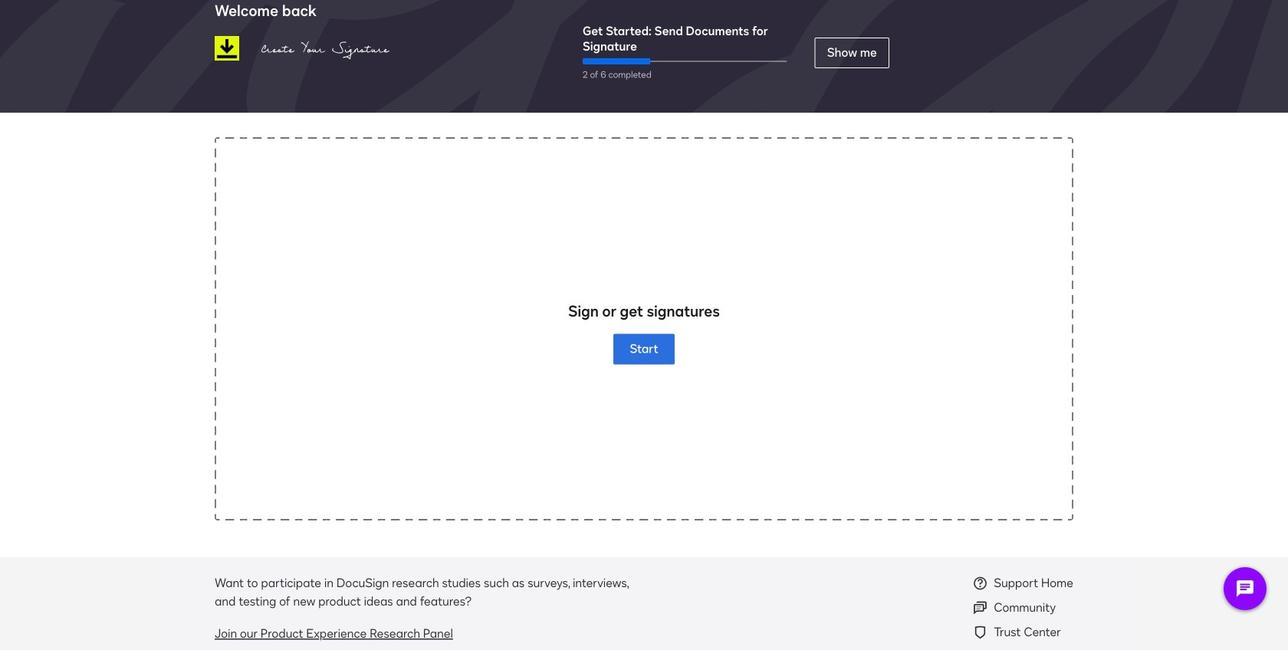 Task type: describe. For each thing, give the bounding box(es) containing it.
docusignlogo image
[[215, 36, 239, 61]]



Task type: vqa. For each thing, say whether or not it's contained in the screenshot.
DocuSignLogo at top left
yes



